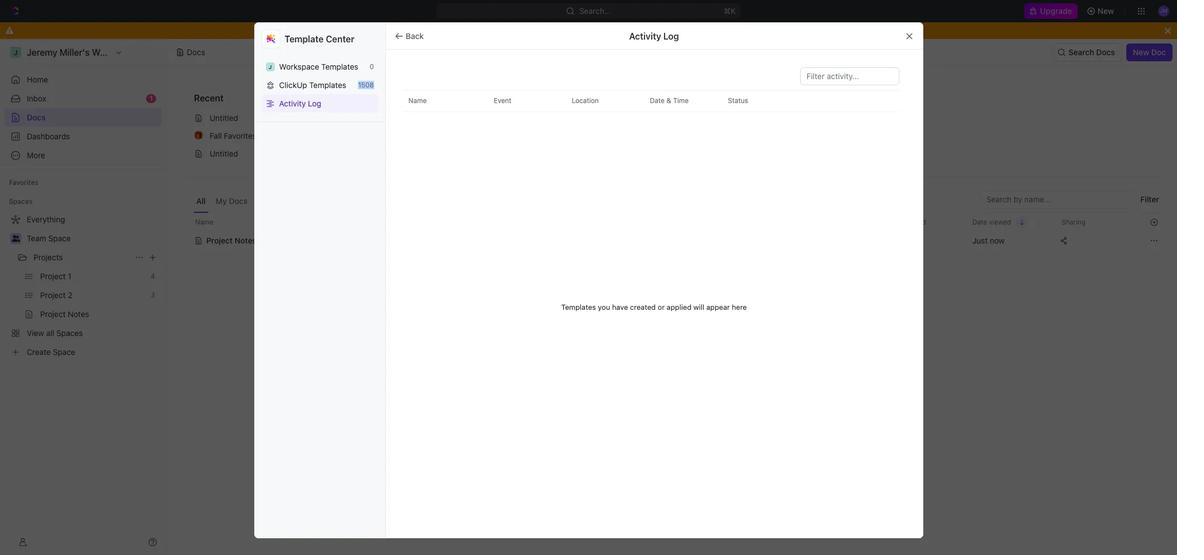 Task type: describe. For each thing, give the bounding box(es) containing it.
tree inside sidebar navigation
[[4, 211, 162, 361]]

new for new
[[1098, 6, 1114, 16]]

enable
[[644, 26, 668, 35]]

back
[[406, 31, 424, 40]]

1 horizontal spatial favorites
[[224, 131, 256, 141]]

status column header
[[716, 90, 796, 112]]

activity log button
[[261, 94, 378, 113]]

created
[[856, 93, 890, 103]]

search docs
[[1069, 47, 1115, 57]]

assigned
[[381, 196, 415, 206]]

dashboards link
[[4, 128, 162, 146]]

new doc button
[[1126, 43, 1173, 61]]

fall
[[210, 131, 222, 141]]

sharing
[[1062, 218, 1086, 226]]

new for new doc
[[1133, 47, 1149, 57]]

user group image
[[11, 235, 20, 242]]

me
[[904, 93, 917, 103]]

created by me
[[856, 93, 917, 103]]

2 cell from the left
[[636, 231, 747, 251]]

1 column header from the left
[[180, 213, 192, 231]]

• link
[[851, 127, 1154, 145]]

search
[[1069, 47, 1094, 57]]

3 cell from the left
[[747, 231, 877, 251]]

date & time
[[650, 96, 689, 105]]

my
[[216, 196, 227, 206]]

Search by name... text field
[[986, 191, 1127, 208]]

all button
[[194, 191, 208, 213]]

date for date updated
[[883, 218, 898, 226]]

clickup
[[279, 80, 307, 90]]

my docs
[[216, 196, 248, 206]]

space
[[48, 234, 71, 243]]

2 column header from the left
[[636, 213, 747, 231]]

location column header
[[560, 90, 640, 112]]

time
[[673, 96, 689, 105]]

docs up recent
[[187, 47, 205, 57]]

sidebar navigation
[[0, 39, 167, 555]]

docs link
[[4, 109, 162, 127]]

row containing name
[[180, 213, 1164, 231]]

docs inside sidebar navigation
[[27, 113, 46, 122]]

dashboards
[[27, 132, 70, 141]]

spaces
[[9, 197, 33, 206]]

hide
[[674, 26, 691, 35]]

do you want to enable browser notifications? enable hide this
[[470, 26, 707, 35]]

templates for clickup templates
[[309, 80, 346, 90]]

2 • from the left
[[920, 131, 924, 140]]

untitled for created by me
[[871, 113, 900, 123]]

docs inside button
[[1096, 47, 1115, 57]]

center
[[326, 34, 354, 44]]

by
[[892, 93, 902, 103]]

team
[[27, 234, 46, 243]]

search docs button
[[1053, 43, 1122, 61]]

enable
[[528, 26, 552, 35]]

favorites inside button
[[9, 178, 38, 187]]

grid containing name
[[403, 90, 905, 525]]

new doc
[[1133, 47, 1166, 57]]

project notes button
[[194, 230, 629, 252]]

0 vertical spatial log
[[663, 31, 679, 41]]

🎁
[[194, 132, 203, 140]]

upgrade
[[1040, 6, 1072, 16]]

template center
[[285, 34, 354, 44]]

untitled link for created by me
[[851, 109, 1154, 127]]

1 horizontal spatial activity log
[[629, 31, 679, 41]]

0
[[370, 62, 374, 71]]

want
[[498, 26, 516, 35]]

fall favorites •
[[210, 131, 262, 141]]

1508
[[358, 81, 374, 89]]

date viewed
[[973, 218, 1011, 226]]

event column header
[[482, 90, 562, 112]]

name column header
[[403, 90, 484, 112]]



Task type: locate. For each thing, give the bounding box(es) containing it.
1
[[149, 94, 153, 103]]

viewed
[[989, 218, 1011, 226]]

date inside column header
[[650, 96, 665, 105]]

workspace templates
[[279, 62, 358, 71]]

activity log inside button
[[279, 99, 321, 108]]

date
[[650, 96, 665, 105], [883, 218, 898, 226], [973, 218, 987, 226]]

just now
[[973, 236, 1005, 245]]

date & time column header
[[638, 90, 718, 112]]

0 vertical spatial new
[[1098, 6, 1114, 16]]

untitled link for recent
[[190, 109, 493, 127]]

favorites
[[224, 131, 256, 141], [9, 178, 38, 187]]

1 • from the left
[[259, 131, 262, 140]]

new left doc
[[1133, 47, 1149, 57]]

new button
[[1082, 2, 1121, 20]]

0 vertical spatial activity
[[629, 31, 661, 41]]

activity log
[[629, 31, 679, 41], [279, 99, 321, 108]]

docs
[[187, 47, 205, 57], [1096, 47, 1115, 57], [27, 113, 46, 122], [229, 196, 248, 206]]

team space link
[[27, 230, 159, 248]]

log down clickup templates
[[308, 99, 321, 108]]

row containing event
[[482, 90, 899, 112]]

status
[[728, 96, 748, 105]]

1 horizontal spatial name
[[408, 96, 427, 105]]

activity log left this
[[629, 31, 679, 41]]

shared
[[258, 196, 284, 206]]

0 vertical spatial templates
[[321, 62, 358, 71]]

shared button
[[255, 191, 287, 213]]

0 vertical spatial name
[[408, 96, 427, 105]]

log
[[663, 31, 679, 41], [308, 99, 321, 108]]

0 horizontal spatial date
[[650, 96, 665, 105]]

projects
[[33, 253, 63, 262]]

1 horizontal spatial activity
[[629, 31, 661, 41]]

date left updated
[[883, 218, 898, 226]]

name inside row
[[195, 218, 213, 226]]

tab list
[[194, 191, 460, 213]]

location
[[572, 96, 599, 105]]

projects link
[[33, 249, 130, 267]]

0 horizontal spatial new
[[1098, 6, 1114, 16]]

project notes
[[206, 236, 256, 245]]

templates
[[321, 62, 358, 71], [309, 80, 346, 90]]

tree containing team space
[[4, 211, 162, 361]]

recent
[[194, 93, 224, 103]]

now
[[990, 236, 1005, 245]]

1 vertical spatial log
[[308, 99, 321, 108]]

0 horizontal spatial log
[[308, 99, 321, 108]]

templates down center
[[321, 62, 358, 71]]

date viewed button
[[966, 214, 1028, 231]]

1 vertical spatial templates
[[309, 80, 346, 90]]

untitled down fall
[[210, 149, 238, 158]]

4 cell from the left
[[877, 231, 966, 251]]

this
[[693, 26, 707, 35]]

2 horizontal spatial date
[[973, 218, 987, 226]]

favorites button
[[4, 176, 43, 190]]

event
[[494, 96, 511, 105]]

name for row containing name
[[195, 218, 213, 226]]

just
[[973, 236, 988, 245]]

back button
[[390, 27, 431, 45]]

1 cell from the left
[[180, 231, 192, 251]]

new up search docs
[[1098, 6, 1114, 16]]

new
[[1098, 6, 1114, 16], [1133, 47, 1149, 57]]

date inside 'button'
[[973, 218, 987, 226]]

grid
[[403, 90, 905, 525]]

0 horizontal spatial •
[[259, 131, 262, 140]]

upgrade link
[[1025, 3, 1078, 19]]

notes
[[235, 236, 256, 245]]

table containing project notes
[[180, 213, 1164, 252]]

1 horizontal spatial log
[[663, 31, 679, 41]]

0 vertical spatial activity log
[[629, 31, 679, 41]]

1 vertical spatial activity log
[[279, 99, 321, 108]]

untitled link
[[190, 109, 493, 127], [851, 109, 1154, 127], [190, 145, 493, 163]]

0 horizontal spatial name
[[195, 218, 213, 226]]

clickup templates
[[279, 80, 346, 90]]

you
[[483, 26, 496, 35]]

1 vertical spatial activity
[[279, 99, 306, 108]]

log inside button
[[308, 99, 321, 108]]

date left &
[[650, 96, 665, 105]]

assigned button
[[378, 191, 418, 213]]

0 horizontal spatial activity
[[279, 99, 306, 108]]

my docs button
[[213, 191, 250, 213]]

table
[[180, 213, 1164, 252]]

docs down inbox
[[27, 113, 46, 122]]

team space
[[27, 234, 71, 243]]

untitled up fall
[[210, 113, 238, 123]]

column header
[[180, 213, 192, 231], [636, 213, 747, 231], [747, 213, 877, 231]]

home link
[[4, 71, 162, 89]]

1 vertical spatial new
[[1133, 47, 1149, 57]]

inbox
[[27, 94, 46, 103]]

date updated button
[[877, 214, 933, 231]]

browser
[[554, 26, 584, 35]]

• inside the fall favorites •
[[259, 131, 262, 140]]

0 vertical spatial favorites
[[224, 131, 256, 141]]

name inside column header
[[408, 96, 427, 105]]

log left this
[[663, 31, 679, 41]]

untitled
[[210, 113, 238, 123], [871, 113, 900, 123], [210, 149, 238, 158]]

notifications?
[[586, 26, 636, 35]]

1 horizontal spatial date
[[883, 218, 898, 226]]

search...
[[579, 6, 611, 16]]

tab list containing all
[[194, 191, 460, 213]]

activity
[[629, 31, 661, 41], [279, 99, 306, 108]]

home
[[27, 75, 48, 84]]

jeremy miller's workspace, , element
[[266, 62, 275, 71]]

updated
[[900, 218, 926, 226]]

to
[[518, 26, 525, 35]]

doc
[[1151, 47, 1166, 57]]

templates for workspace templates
[[321, 62, 358, 71]]

project
[[206, 236, 233, 245]]

favorites up spaces
[[9, 178, 38, 187]]

date updated
[[883, 218, 926, 226]]

date for date & time
[[650, 96, 665, 105]]

activity log down clickup
[[279, 99, 321, 108]]

date up just
[[973, 218, 987, 226]]

name
[[408, 96, 427, 105], [195, 218, 213, 226]]

docs right search
[[1096, 47, 1115, 57]]

untitled down created by me
[[871, 113, 900, 123]]

cell
[[180, 231, 192, 251], [636, 231, 747, 251], [747, 231, 877, 251], [877, 231, 966, 251]]

1 horizontal spatial new
[[1133, 47, 1149, 57]]

templates up activity log button
[[309, 80, 346, 90]]

tree
[[4, 211, 162, 361]]

workspace
[[279, 62, 319, 71]]

activity inside activity log button
[[279, 99, 306, 108]]

name for name column header
[[408, 96, 427, 105]]

untitled for recent
[[210, 113, 238, 123]]

1 vertical spatial favorites
[[9, 178, 38, 187]]

1 horizontal spatial •
[[920, 131, 924, 140]]

docs inside 'button'
[[229, 196, 248, 206]]

favorites right fall
[[224, 131, 256, 141]]

j
[[268, 63, 272, 70]]

template
[[285, 34, 324, 44]]

0 horizontal spatial activity log
[[279, 99, 321, 108]]

activity down clickup
[[279, 99, 306, 108]]

0 horizontal spatial favorites
[[9, 178, 38, 187]]

date inside button
[[883, 218, 898, 226]]

Filter activity... text field
[[807, 68, 893, 85]]

date for date viewed
[[973, 218, 987, 226]]

1 vertical spatial name
[[195, 218, 213, 226]]

3 column header from the left
[[747, 213, 877, 231]]

⌘k
[[724, 6, 736, 16]]

docs right my
[[229, 196, 248, 206]]

•
[[259, 131, 262, 140], [920, 131, 924, 140]]

activity left 'hide'
[[629, 31, 661, 41]]

row
[[482, 90, 899, 112], [180, 213, 1164, 231], [180, 230, 1164, 252]]

all
[[196, 196, 206, 206]]

row containing project notes
[[180, 230, 1164, 252]]

do
[[470, 26, 481, 35]]

&
[[667, 96, 671, 105]]



Task type: vqa. For each thing, say whether or not it's contained in the screenshot.
bottom the Agency
no



